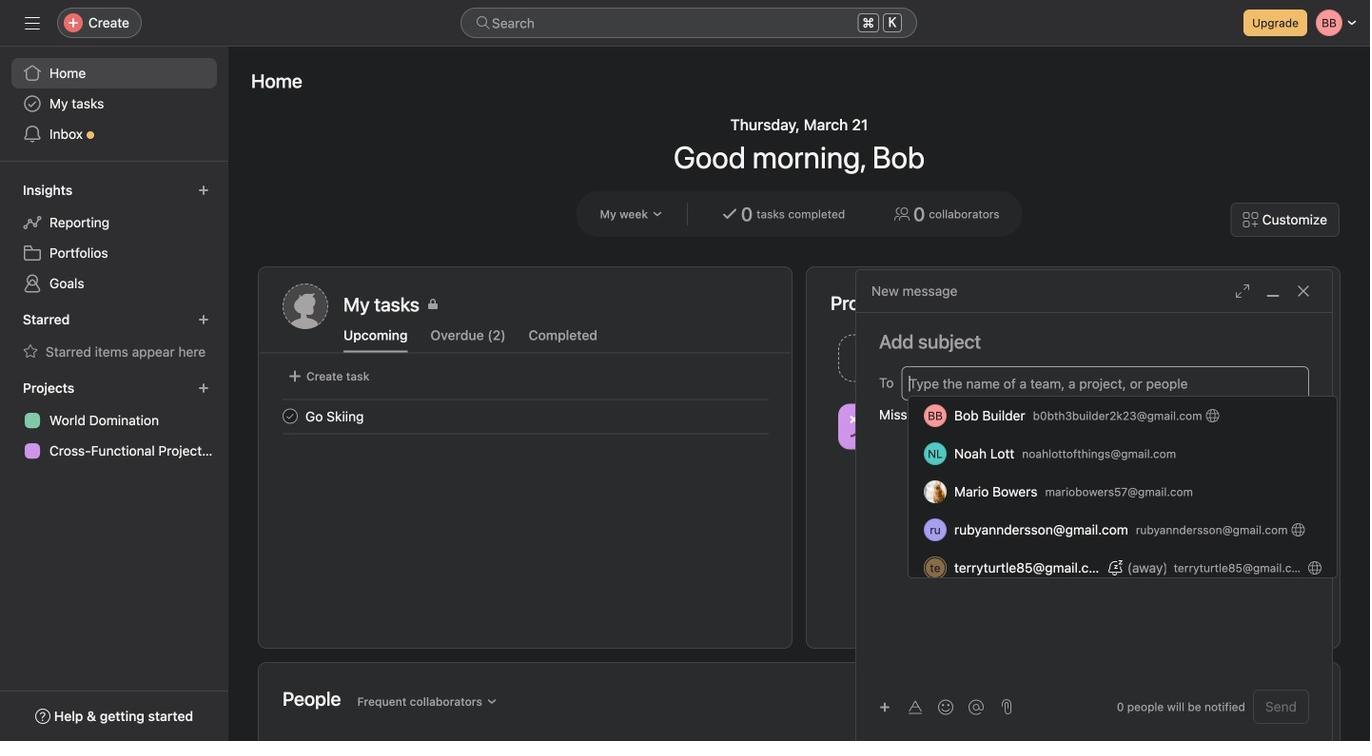 Task type: locate. For each thing, give the bounding box(es) containing it.
dialog
[[857, 270, 1333, 742]]

expand popout to full screen image
[[1236, 284, 1251, 299]]

1 horizontal spatial list item
[[831, 329, 1074, 387]]

0 vertical spatial list item
[[831, 329, 1074, 387]]

Mark complete checkbox
[[279, 405, 302, 428]]

add items to starred image
[[198, 314, 209, 326]]

minimize image
[[1266, 284, 1281, 299]]

list box
[[909, 397, 1337, 578]]

insert an object image
[[880, 702, 891, 713]]

toolbar
[[872, 693, 994, 721]]

1 vertical spatial list item
[[260, 399, 792, 434]]

list item
[[831, 329, 1074, 387], [260, 399, 792, 434]]

0 horizontal spatial list item
[[260, 399, 792, 434]]

starred element
[[0, 303, 228, 371]]

insights element
[[0, 173, 228, 303]]

hide sidebar image
[[25, 15, 40, 30]]

None field
[[461, 8, 918, 38]]



Task type: describe. For each thing, give the bounding box(es) containing it.
new project or portfolio image
[[198, 383, 209, 394]]

close image
[[1296, 284, 1312, 299]]

at mention image
[[969, 700, 984, 715]]

line_and_symbols image
[[850, 415, 873, 438]]

Search tasks, projects, and more text field
[[461, 8, 918, 38]]

new insights image
[[198, 185, 209, 196]]

projects element
[[0, 371, 228, 470]]

mark complete image
[[279, 405, 302, 428]]

global element
[[0, 47, 228, 161]]

Add subject text field
[[857, 328, 1333, 355]]

rocket image
[[1093, 347, 1116, 370]]

add profile photo image
[[283, 284, 328, 329]]

Type the name of a team, a project, or people text field
[[909, 372, 1299, 395]]



Task type: vqa. For each thing, say whether or not it's contained in the screenshot.
the Add to projects
no



